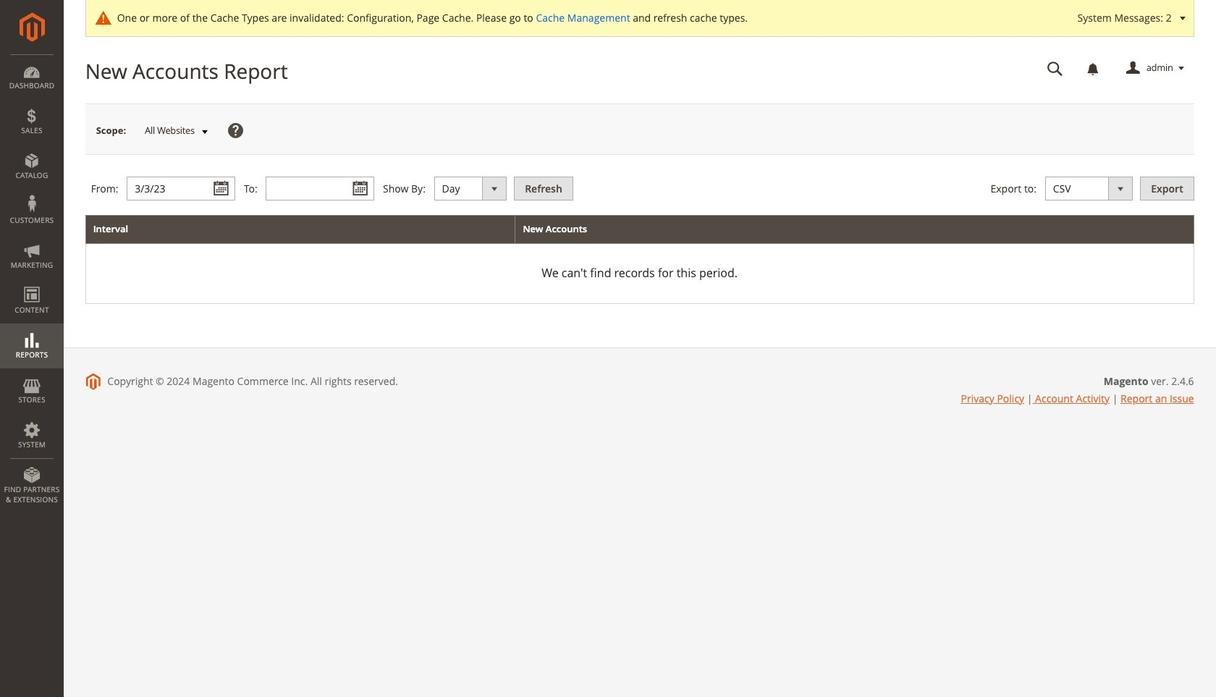 Task type: locate. For each thing, give the bounding box(es) containing it.
menu bar
[[0, 54, 64, 512]]

None text field
[[127, 177, 235, 201], [266, 177, 375, 201], [127, 177, 235, 201], [266, 177, 375, 201]]

magento admin panel image
[[19, 12, 45, 42]]



Task type: vqa. For each thing, say whether or not it's contained in the screenshot.
Menu
no



